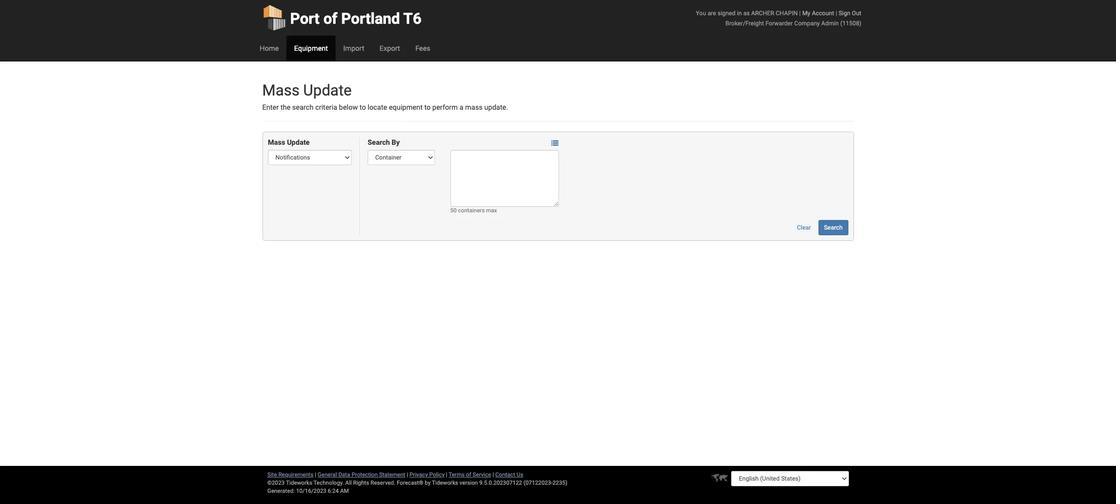Task type: vqa. For each thing, say whether or not it's contained in the screenshot.
Creating
no



Task type: describe. For each thing, give the bounding box(es) containing it.
2 to from the left
[[425, 103, 431, 111]]

requirements
[[279, 472, 314, 478]]

10/16/2023
[[296, 488, 327, 494]]

mass for mass update
[[268, 138, 285, 147]]

import
[[343, 44, 365, 52]]

home
[[260, 44, 279, 52]]

fees
[[416, 44, 431, 52]]

port of portland t6 link
[[262, 0, 422, 36]]

contact
[[496, 472, 516, 478]]

update.
[[485, 103, 508, 111]]

t6
[[404, 10, 422, 27]]

generated:
[[268, 488, 295, 494]]

admin
[[822, 20, 839, 27]]

of inside 'site requirements | general data protection statement | privacy policy | terms of service | contact us ©2023 tideworks technology. all rights reserved. forecast® by tideworks version 9.5.0.202307122 (07122023-2235) generated: 10/16/2023 6:24 am'
[[466, 472, 472, 478]]

import button
[[336, 36, 372, 61]]

search by
[[368, 138, 400, 147]]

containers
[[458, 208, 485, 214]]

6:24
[[328, 488, 339, 494]]

my account link
[[803, 10, 835, 17]]

you
[[696, 10, 707, 17]]

equipment button
[[287, 36, 336, 61]]

max
[[486, 208, 497, 214]]

general data protection statement link
[[318, 472, 406, 478]]

in
[[738, 10, 742, 17]]

forwarder
[[766, 20, 793, 27]]

you are signed in as archer chapin | my account | sign out broker/freight forwarder company admin (11508)
[[696, 10, 862, 27]]

of inside port of portland t6 link
[[324, 10, 338, 27]]

site requirements link
[[268, 472, 314, 478]]

terms
[[449, 472, 465, 478]]

update for mass update enter the search criteria below to locate equipment to perform a mass update.
[[304, 81, 352, 99]]

mass update
[[268, 138, 310, 147]]

search for search
[[824, 224, 843, 231]]

us
[[517, 472, 524, 478]]

sign
[[839, 10, 851, 17]]

company
[[795, 20, 820, 27]]

mass
[[465, 103, 483, 111]]

chapin
[[776, 10, 798, 17]]

a
[[460, 103, 464, 111]]

by
[[425, 480, 431, 486]]

| left sign
[[836, 10, 838, 17]]

policy
[[430, 472, 445, 478]]

(11508)
[[841, 20, 862, 27]]

home button
[[252, 36, 287, 61]]

search for search by
[[368, 138, 390, 147]]

update for mass update
[[287, 138, 310, 147]]

data
[[339, 472, 350, 478]]

signed
[[718, 10, 736, 17]]

equipment
[[294, 44, 328, 52]]

50 containers max
[[451, 208, 497, 214]]

as
[[744, 10, 750, 17]]

terms of service link
[[449, 472, 491, 478]]

contact us link
[[496, 472, 524, 478]]

site
[[268, 472, 277, 478]]

search
[[292, 103, 314, 111]]

2235)
[[553, 480, 568, 486]]



Task type: locate. For each thing, give the bounding box(es) containing it.
fees button
[[408, 36, 438, 61]]

update up criteria
[[304, 81, 352, 99]]

search
[[368, 138, 390, 147], [824, 224, 843, 231]]

mass update enter the search criteria below to locate equipment to perform a mass update.
[[262, 81, 508, 111]]

0 horizontal spatial search
[[368, 138, 390, 147]]

perform
[[433, 103, 458, 111]]

are
[[708, 10, 717, 17]]

all
[[345, 480, 352, 486]]

protection
[[352, 472, 378, 478]]

privacy
[[410, 472, 428, 478]]

am
[[340, 488, 349, 494]]

port of portland t6
[[290, 10, 422, 27]]

of
[[324, 10, 338, 27], [466, 472, 472, 478]]

| up 9.5.0.202307122 at the bottom
[[493, 472, 494, 478]]

locate
[[368, 103, 387, 111]]

archer
[[752, 10, 775, 17]]

clear button
[[792, 220, 817, 235]]

sign out link
[[839, 10, 862, 17]]

forecast®
[[397, 480, 424, 486]]

by
[[392, 138, 400, 147]]

my
[[803, 10, 811, 17]]

update inside mass update enter the search criteria below to locate equipment to perform a mass update.
[[304, 81, 352, 99]]

0 vertical spatial update
[[304, 81, 352, 99]]

|
[[800, 10, 801, 17], [836, 10, 838, 17], [315, 472, 316, 478], [407, 472, 408, 478], [446, 472, 448, 478], [493, 472, 494, 478]]

0 horizontal spatial to
[[360, 103, 366, 111]]

mass inside mass update enter the search criteria below to locate equipment to perform a mass update.
[[262, 81, 300, 99]]

show list image
[[552, 140, 559, 147]]

©2023 tideworks
[[268, 480, 312, 486]]

statement
[[379, 472, 406, 478]]

9.5.0.202307122
[[480, 480, 523, 486]]

1 vertical spatial search
[[824, 224, 843, 231]]

enter
[[262, 103, 279, 111]]

service
[[473, 472, 491, 478]]

search inside button
[[824, 224, 843, 231]]

mass up the
[[262, 81, 300, 99]]

site requirements | general data protection statement | privacy policy | terms of service | contact us ©2023 tideworks technology. all rights reserved. forecast® by tideworks version 9.5.0.202307122 (07122023-2235) generated: 10/16/2023 6:24 am
[[268, 472, 568, 494]]

tideworks
[[432, 480, 458, 486]]

account
[[812, 10, 835, 17]]

to left the perform
[[425, 103, 431, 111]]

search left by
[[368, 138, 390, 147]]

None text field
[[451, 150, 559, 207]]

1 horizontal spatial to
[[425, 103, 431, 111]]

search right clear button
[[824, 224, 843, 231]]

| left general
[[315, 472, 316, 478]]

to right below
[[360, 103, 366, 111]]

| up tideworks
[[446, 472, 448, 478]]

equipment
[[389, 103, 423, 111]]

0 vertical spatial of
[[324, 10, 338, 27]]

rights
[[353, 480, 369, 486]]

out
[[853, 10, 862, 17]]

clear
[[797, 224, 812, 231]]

(07122023-
[[524, 480, 553, 486]]

0 vertical spatial mass
[[262, 81, 300, 99]]

update down search
[[287, 138, 310, 147]]

version
[[460, 480, 478, 486]]

1 vertical spatial of
[[466, 472, 472, 478]]

search button
[[819, 220, 849, 235]]

of up the version in the bottom left of the page
[[466, 472, 472, 478]]

1 horizontal spatial search
[[824, 224, 843, 231]]

1 horizontal spatial of
[[466, 472, 472, 478]]

below
[[339, 103, 358, 111]]

1 vertical spatial update
[[287, 138, 310, 147]]

update
[[304, 81, 352, 99], [287, 138, 310, 147]]

broker/freight
[[726, 20, 765, 27]]

mass
[[262, 81, 300, 99], [268, 138, 285, 147]]

| left my
[[800, 10, 801, 17]]

0 horizontal spatial of
[[324, 10, 338, 27]]

1 vertical spatial mass
[[268, 138, 285, 147]]

technology.
[[314, 480, 344, 486]]

export
[[380, 44, 400, 52]]

mass down enter
[[268, 138, 285, 147]]

1 to from the left
[[360, 103, 366, 111]]

portland
[[341, 10, 400, 27]]

mass for mass update enter the search criteria below to locate equipment to perform a mass update.
[[262, 81, 300, 99]]

privacy policy link
[[410, 472, 445, 478]]

port
[[290, 10, 320, 27]]

criteria
[[315, 103, 337, 111]]

general
[[318, 472, 337, 478]]

the
[[281, 103, 291, 111]]

0 vertical spatial search
[[368, 138, 390, 147]]

export button
[[372, 36, 408, 61]]

50
[[451, 208, 457, 214]]

of right port
[[324, 10, 338, 27]]

reserved.
[[371, 480, 396, 486]]

to
[[360, 103, 366, 111], [425, 103, 431, 111]]

| up forecast®
[[407, 472, 408, 478]]



